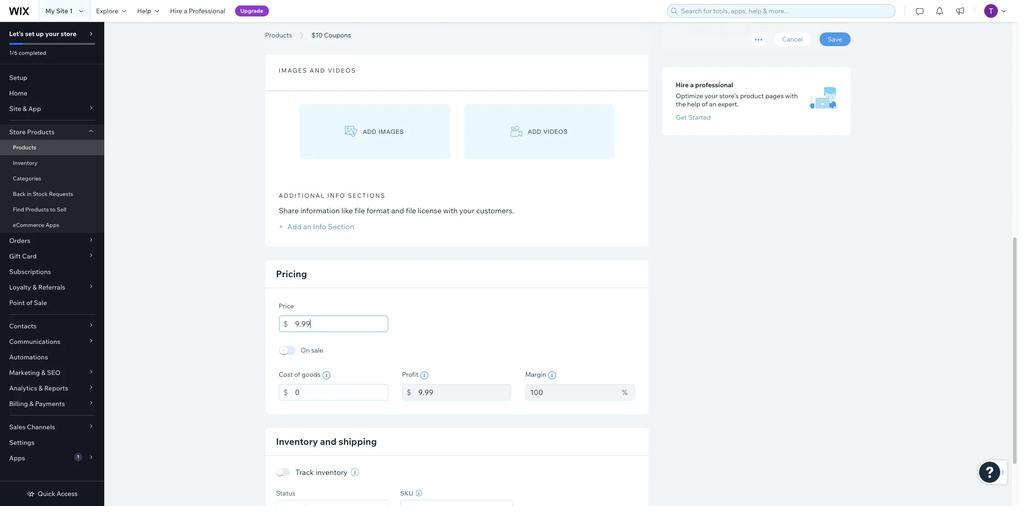 Task type: locate. For each thing, give the bounding box(es) containing it.
set
[[25, 30, 34, 38]]

inventory inside sidebar element
[[13, 160, 37, 167]]

& right billing
[[29, 400, 34, 409]]

inventory link
[[0, 156, 104, 171]]

1 horizontal spatial file
[[406, 206, 416, 216]]

and left videos
[[310, 67, 326, 74]]

1 horizontal spatial with
[[785, 92, 798, 100]]

0 horizontal spatial apps
[[9, 455, 25, 463]]

0 horizontal spatial info tooltip image
[[322, 372, 331, 380]]

1 vertical spatial with
[[443, 206, 458, 216]]

home
[[9, 89, 27, 97]]

videos icon image
[[510, 126, 523, 138]]

2 horizontal spatial of
[[702, 100, 708, 108]]

products link down store products
[[0, 140, 104, 156]]

1 horizontal spatial an
[[709, 100, 717, 108]]

&
[[23, 105, 27, 113], [33, 284, 37, 292], [41, 369, 46, 377], [39, 385, 43, 393], [29, 400, 34, 409]]

& inside 'loyalty & referrals' popup button
[[33, 284, 37, 292]]

of left sale at the bottom left of page
[[26, 299, 32, 307]]

1 vertical spatial of
[[26, 299, 32, 307]]

optimize
[[676, 92, 703, 100]]

cancel button
[[774, 32, 811, 46]]

and for shipping
[[320, 436, 337, 448]]

1 horizontal spatial add
[[528, 128, 542, 135]]

inventory up track
[[276, 436, 318, 448]]

store products
[[9, 128, 55, 136]]

1 right "my"
[[70, 7, 73, 15]]

0 horizontal spatial inventory
[[13, 160, 37, 167]]

1 file from the left
[[355, 206, 365, 216]]

1 horizontal spatial a
[[690, 81, 694, 89]]

of right help
[[702, 100, 708, 108]]

2 file from the left
[[406, 206, 416, 216]]

1 horizontal spatial hire
[[676, 81, 689, 89]]

ecommerce apps link
[[0, 218, 104, 233]]

0 horizontal spatial of
[[26, 299, 32, 307]]

of inside sidebar element
[[26, 299, 32, 307]]

0 vertical spatial and
[[310, 67, 326, 74]]

sales channels
[[9, 424, 55, 432]]

sale
[[34, 299, 47, 307]]

categories link
[[0, 171, 104, 187]]

payments
[[35, 400, 65, 409]]

automations
[[9, 354, 48, 362]]

0 vertical spatial an
[[709, 100, 717, 108]]

inventory
[[316, 469, 348, 478]]

images
[[279, 67, 308, 74]]

2 vertical spatial your
[[459, 206, 475, 216]]

2 info tooltip image from the left
[[420, 372, 429, 380]]

0 horizontal spatial your
[[45, 30, 59, 38]]

1 horizontal spatial site
[[56, 7, 68, 15]]

Start typing a brand name field
[[679, 24, 834, 39]]

store's
[[719, 92, 739, 100]]

0 vertical spatial inventory
[[13, 160, 37, 167]]

cancel
[[782, 35, 803, 43]]

& inside 'site & app' popup button
[[23, 105, 27, 113]]

billing & payments button
[[0, 397, 104, 412]]

0 horizontal spatial file
[[355, 206, 365, 216]]

%
[[622, 388, 628, 398]]

with right pages
[[785, 92, 798, 100]]

& for site
[[23, 105, 27, 113]]

$10 coupons up images and videos
[[265, 20, 369, 40]]

1 horizontal spatial info tooltip image
[[420, 372, 429, 380]]

hire right help button
[[170, 7, 182, 15]]

0 horizontal spatial $10
[[265, 20, 294, 40]]

reports
[[44, 385, 68, 393]]

your inside sidebar element
[[45, 30, 59, 38]]

1 vertical spatial hire
[[676, 81, 689, 89]]

your inside the optimize your store's product pages with the help of an expert.
[[705, 92, 718, 100]]

settings
[[9, 439, 35, 447]]

2 horizontal spatial your
[[705, 92, 718, 100]]

inventory up the 'categories'
[[13, 160, 37, 167]]

shipping
[[339, 436, 377, 448]]

orders button
[[0, 233, 104, 249]]

images and videos
[[279, 67, 356, 74]]

1 add from the left
[[363, 128, 377, 135]]

2 add from the left
[[528, 128, 542, 135]]

customers.
[[476, 206, 514, 216]]

get started link
[[676, 113, 711, 122]]

price
[[279, 302, 294, 311]]

your left customers.
[[459, 206, 475, 216]]

& inside marketing & seo popup button
[[41, 369, 46, 377]]

point
[[9, 299, 25, 307]]

track
[[296, 469, 314, 478]]

and for videos
[[310, 67, 326, 74]]

hire inside $10 coupons form
[[676, 81, 689, 89]]

setup link
[[0, 70, 104, 86]]

1 down settings link
[[77, 455, 79, 461]]

subscriptions link
[[0, 264, 104, 280]]

a up optimize
[[690, 81, 694, 89]]

gift card button
[[0, 249, 104, 264]]

products inside dropdown button
[[27, 128, 55, 136]]

& inside analytics & reports popup button
[[39, 385, 43, 393]]

get
[[676, 113, 687, 122]]

back in stock requests
[[13, 191, 73, 198]]

0 horizontal spatial with
[[443, 206, 458, 216]]

1 horizontal spatial 1
[[77, 455, 79, 461]]

products right 'store'
[[27, 128, 55, 136]]

sections
[[348, 192, 386, 199]]

& left the app
[[23, 105, 27, 113]]

1 horizontal spatial inventory
[[276, 436, 318, 448]]

images
[[379, 128, 404, 135]]

add right videos icon
[[528, 128, 542, 135]]

0 horizontal spatial 1
[[70, 7, 73, 15]]

loyalty & referrals
[[9, 284, 65, 292]]

and
[[310, 67, 326, 74], [391, 206, 404, 216], [320, 436, 337, 448]]

margin
[[525, 371, 546, 379]]

1 info tooltip image from the left
[[322, 372, 331, 380]]

$10 up images and videos
[[312, 31, 323, 39]]

referrals
[[38, 284, 65, 292]]

info
[[313, 222, 326, 232]]

let's
[[9, 30, 24, 38]]

analytics & reports button
[[0, 381, 104, 397]]

1 vertical spatial 1
[[77, 455, 79, 461]]

save button
[[820, 32, 851, 46]]

0 horizontal spatial hire
[[170, 7, 182, 15]]

hire a professional
[[170, 7, 225, 15]]

file left license
[[406, 206, 416, 216]]

a inside $10 coupons form
[[690, 81, 694, 89]]

find products to sell link
[[0, 202, 104, 218]]

0 vertical spatial apps
[[46, 222, 59, 229]]

and left the shipping
[[320, 436, 337, 448]]

status
[[276, 490, 295, 498]]

$10
[[265, 20, 294, 40], [312, 31, 323, 39]]

card
[[22, 253, 37, 261]]

videos
[[328, 67, 356, 74]]

1 vertical spatial your
[[705, 92, 718, 100]]

$10 coupons form
[[104, 0, 1018, 507]]

None text field
[[295, 316, 388, 333], [295, 385, 388, 401], [295, 316, 388, 333], [295, 385, 388, 401]]

$ down profit
[[407, 388, 411, 398]]

add an info section
[[286, 222, 354, 232]]

0 vertical spatial a
[[184, 7, 187, 15]]

a left the professional
[[184, 7, 187, 15]]

ecommerce
[[13, 222, 44, 229]]

1 vertical spatial inventory
[[276, 436, 318, 448]]

your right the up
[[45, 30, 59, 38]]

an left info
[[303, 222, 312, 232]]

products link down upgrade "button"
[[261, 31, 297, 40]]

help button
[[132, 0, 165, 22]]

None field
[[279, 501, 376, 507], [403, 501, 510, 507], [279, 501, 376, 507], [403, 501, 510, 507]]

products
[[265, 31, 292, 39], [27, 128, 55, 136], [13, 144, 36, 151], [25, 206, 49, 213]]

1 horizontal spatial of
[[294, 371, 300, 379]]

hire up optimize
[[676, 81, 689, 89]]

0 horizontal spatial products link
[[0, 140, 104, 156]]

of right cost
[[294, 371, 300, 379]]

1 vertical spatial and
[[391, 206, 404, 216]]

add for add images
[[363, 128, 377, 135]]

1 horizontal spatial products link
[[261, 31, 297, 40]]

hire for hire a professional
[[170, 7, 182, 15]]

categories
[[13, 175, 41, 182]]

$ down the price
[[283, 320, 288, 329]]

$10 coupons
[[265, 20, 369, 40], [312, 31, 351, 39]]

an left expert. on the top of the page
[[709, 100, 717, 108]]

info tooltip image
[[322, 372, 331, 380], [420, 372, 429, 380]]

& for analytics
[[39, 385, 43, 393]]

0 vertical spatial your
[[45, 30, 59, 38]]

add an info section link
[[279, 222, 354, 232]]

communications button
[[0, 334, 104, 350]]

your down professional
[[705, 92, 718, 100]]

additional
[[279, 192, 325, 199]]

0 horizontal spatial add
[[363, 128, 377, 135]]

apps down settings
[[9, 455, 25, 463]]

hire
[[170, 7, 182, 15], [676, 81, 689, 89]]

hire a professional link
[[165, 0, 231, 22]]

0 horizontal spatial site
[[9, 105, 21, 113]]

with inside the optimize your store's product pages with the help of an expert.
[[785, 92, 798, 100]]

with
[[785, 92, 798, 100], [443, 206, 458, 216]]

1 vertical spatial a
[[690, 81, 694, 89]]

explore
[[96, 7, 118, 15]]

$ for on sale
[[283, 320, 288, 329]]

products down upgrade "button"
[[265, 31, 292, 39]]

1 vertical spatial site
[[9, 105, 21, 113]]

& inside billing & payments dropdown button
[[29, 400, 34, 409]]

0 vertical spatial of
[[702, 100, 708, 108]]

1 horizontal spatial apps
[[46, 222, 59, 229]]

home link
[[0, 86, 104, 101]]

file right like
[[355, 206, 365, 216]]

a for professional
[[690, 81, 694, 89]]

2 vertical spatial of
[[294, 371, 300, 379]]

access
[[57, 490, 78, 499]]

hire for hire a professional
[[676, 81, 689, 89]]

app
[[28, 105, 41, 113]]

apps
[[46, 222, 59, 229], [9, 455, 25, 463]]

and right format
[[391, 206, 404, 216]]

products down 'store'
[[13, 144, 36, 151]]

inventory inside $10 coupons form
[[276, 436, 318, 448]]

& left seo
[[41, 369, 46, 377]]

on sale
[[301, 347, 323, 355]]

cost
[[279, 371, 293, 379]]

& left reports
[[39, 385, 43, 393]]

0 horizontal spatial an
[[303, 222, 312, 232]]

0 vertical spatial with
[[785, 92, 798, 100]]

site inside popup button
[[9, 105, 21, 113]]

info tooltip image right goods
[[322, 372, 331, 380]]

0 vertical spatial hire
[[170, 7, 182, 15]]

my site 1
[[45, 7, 73, 15]]

products up ecommerce apps
[[25, 206, 49, 213]]

site down home
[[9, 105, 21, 113]]

hire inside hire a professional link
[[170, 7, 182, 15]]

add right gallery icon on the left of page
[[363, 128, 377, 135]]

apps down 'find products to sell' "link"
[[46, 222, 59, 229]]

0 horizontal spatial a
[[184, 7, 187, 15]]

started
[[689, 113, 711, 122]]

an
[[709, 100, 717, 108], [303, 222, 312, 232]]

gallery image
[[345, 126, 358, 138]]

add
[[363, 128, 377, 135], [528, 128, 542, 135]]

site right "my"
[[56, 7, 68, 15]]

2 vertical spatial and
[[320, 436, 337, 448]]

with right license
[[443, 206, 458, 216]]

info tooltip image right profit
[[420, 372, 429, 380]]

$10 down upgrade "button"
[[265, 20, 294, 40]]

& right loyalty
[[33, 284, 37, 292]]

None text field
[[418, 385, 512, 401], [525, 385, 618, 401], [418, 385, 512, 401], [525, 385, 618, 401]]



Task type: describe. For each thing, give the bounding box(es) containing it.
the
[[676, 100, 686, 108]]

in
[[27, 191, 32, 198]]

cost of goods
[[279, 371, 321, 379]]

& for loyalty
[[33, 284, 37, 292]]

add videos
[[528, 128, 568, 135]]

1 vertical spatial an
[[303, 222, 312, 232]]

inventory for inventory
[[13, 160, 37, 167]]

completed
[[19, 49, 46, 56]]

1/6 completed
[[9, 49, 46, 56]]

products inside "link"
[[25, 206, 49, 213]]

additional info sections
[[279, 192, 386, 199]]

section
[[328, 222, 354, 232]]

store
[[9, 128, 26, 136]]

sell
[[57, 206, 66, 213]]

add images
[[363, 128, 404, 135]]

on
[[301, 347, 310, 355]]

add for add videos
[[528, 128, 542, 135]]

site & app
[[9, 105, 41, 113]]

find products to sell
[[13, 206, 66, 213]]

info tooltip image for profit
[[420, 372, 429, 380]]

optimize your store's product pages with the help of an expert.
[[676, 92, 798, 108]]

goods
[[302, 371, 321, 379]]

contacts button
[[0, 319, 104, 334]]

format
[[367, 206, 390, 216]]

sidebar element
[[0, 22, 104, 507]]

marketing
[[9, 369, 40, 377]]

expert.
[[718, 100, 739, 108]]

let's set up your store
[[9, 30, 77, 38]]

videos
[[544, 128, 568, 135]]

save
[[828, 35, 842, 43]]

$10 coupons up videos
[[312, 31, 351, 39]]

requests
[[49, 191, 73, 198]]

1/6
[[9, 49, 17, 56]]

billing & payments
[[9, 400, 65, 409]]

quick access
[[38, 490, 78, 499]]

point of sale link
[[0, 296, 104, 311]]

stock
[[33, 191, 48, 198]]

help
[[137, 7, 151, 15]]

find
[[13, 206, 24, 213]]

0 vertical spatial site
[[56, 7, 68, 15]]

$ for %
[[407, 388, 411, 398]]

quick access button
[[27, 490, 78, 499]]

back
[[13, 191, 26, 198]]

hire a professional
[[676, 81, 733, 89]]

channels
[[27, 424, 55, 432]]

billing
[[9, 400, 28, 409]]

share information like file format and file license with your customers.
[[279, 206, 514, 216]]

0 vertical spatial 1
[[70, 7, 73, 15]]

of for point of sale
[[26, 299, 32, 307]]

& for billing
[[29, 400, 34, 409]]

setup
[[9, 74, 27, 82]]

of inside the optimize your store's product pages with the help of an expert.
[[702, 100, 708, 108]]

add
[[287, 222, 302, 232]]

1 horizontal spatial $10
[[312, 31, 323, 39]]

professional
[[189, 7, 225, 15]]

seo
[[47, 369, 60, 377]]

sku
[[400, 490, 413, 498]]

store products button
[[0, 124, 104, 140]]

help
[[687, 100, 700, 108]]

sales channels button
[[0, 420, 104, 436]]

information
[[300, 206, 340, 216]]

like
[[342, 206, 353, 216]]

quick
[[38, 490, 55, 499]]

1 inside sidebar element
[[77, 455, 79, 461]]

back in stock requests link
[[0, 187, 104, 202]]

1 vertical spatial products link
[[0, 140, 104, 156]]

Search for tools, apps, help & more... field
[[678, 5, 893, 17]]

of for cost of goods
[[294, 371, 300, 379]]

$ down cost
[[283, 388, 288, 398]]

subscriptions
[[9, 268, 51, 276]]

profit
[[402, 371, 419, 379]]

pricing
[[276, 269, 307, 280]]

settings link
[[0, 436, 104, 451]]

products inside $10 coupons form
[[265, 31, 292, 39]]

a for professional
[[184, 7, 187, 15]]

info tooltip image for cost of goods
[[322, 372, 331, 380]]

loyalty
[[9, 284, 31, 292]]

an inside the optimize your store's product pages with the help of an expert.
[[709, 100, 717, 108]]

info tooltip image
[[548, 372, 556, 380]]

gift
[[9, 253, 21, 261]]

license
[[418, 206, 442, 216]]

0 vertical spatial products link
[[261, 31, 297, 40]]

professional
[[695, 81, 733, 89]]

store
[[61, 30, 77, 38]]

contacts
[[9, 323, 37, 331]]

marketing & seo
[[9, 369, 60, 377]]

info
[[327, 192, 346, 199]]

& for marketing
[[41, 369, 46, 377]]

1 vertical spatial apps
[[9, 455, 25, 463]]

site & app button
[[0, 101, 104, 117]]

1 horizontal spatial your
[[459, 206, 475, 216]]

product
[[740, 92, 764, 100]]

loyalty & referrals button
[[0, 280, 104, 296]]

inventory for inventory and shipping
[[276, 436, 318, 448]]

share
[[279, 206, 299, 216]]

communications
[[9, 338, 60, 346]]



Task type: vqa. For each thing, say whether or not it's contained in the screenshot.
the Portfolio to the left
no



